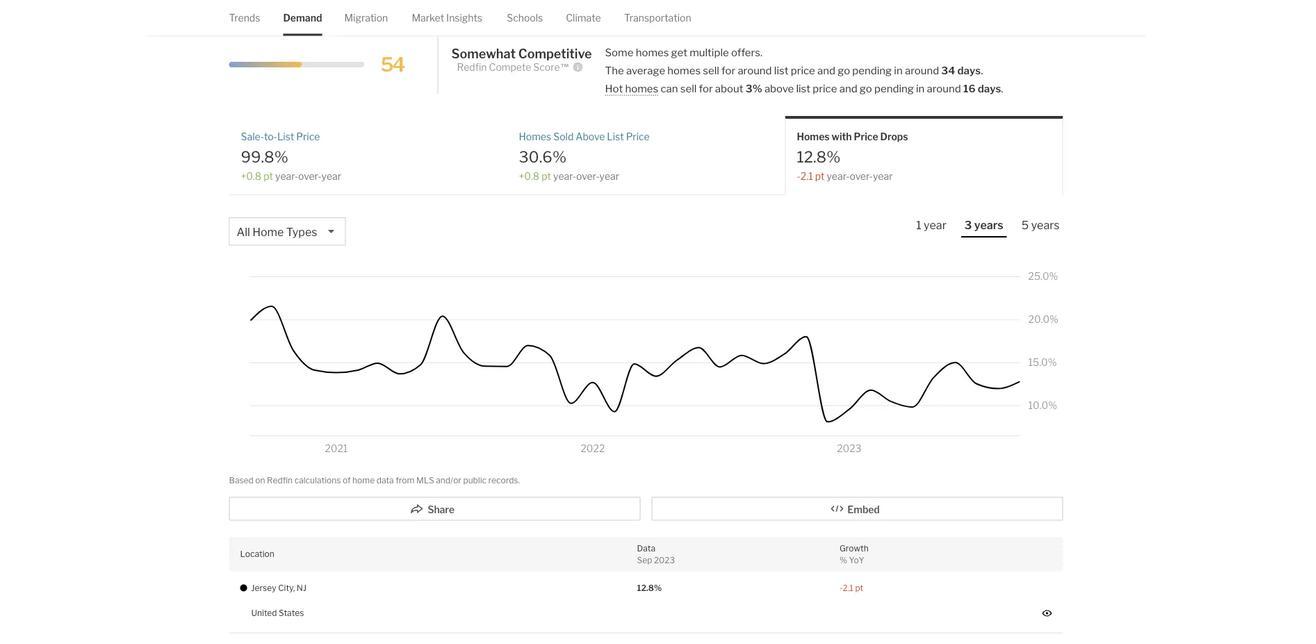 Task type: vqa. For each thing, say whether or not it's contained in the screenshot.
User Photo
no



Task type: describe. For each thing, give the bounding box(es) containing it.
list inside homes sold above list price 30.6% +0.8 pt year-over-year
[[607, 131, 624, 143]]

above
[[576, 131, 605, 143]]

home
[[353, 476, 375, 486]]

homes with price drops 12.8% -2.1 pt year-over-year
[[797, 131, 909, 183]]

1 vertical spatial days
[[978, 82, 1002, 95]]

year- for -
[[827, 171, 850, 183]]

sale-to-list price 99.8% +0.8 pt year-over-year
[[241, 131, 342, 183]]

5 years button
[[1019, 218, 1064, 236]]

over- inside sale-to-list price 99.8% +0.8 pt year-over-year
[[298, 171, 322, 183]]

years for 3 years
[[975, 218, 1004, 232]]

home
[[253, 225, 284, 239]]

5 years
[[1022, 218, 1060, 232]]

to-
[[264, 131, 277, 143]]

nj
[[297, 584, 307, 594]]

over- for -
[[850, 171, 873, 183]]

1 vertical spatial in
[[917, 82, 925, 95]]

around down 34
[[927, 82, 962, 95]]

year inside homes sold above list price 30.6% +0.8 pt year-over-year
[[600, 171, 620, 183]]

about
[[716, 82, 744, 95]]

get
[[672, 46, 688, 58]]

1 year button
[[913, 218, 951, 236]]

growth % yoy
[[840, 544, 869, 566]]

jersey city, nj
[[251, 584, 307, 594]]

based
[[229, 476, 254, 486]]

climate
[[566, 12, 601, 24]]

share
[[428, 504, 455, 516]]

homes sold above list price 30.6% +0.8 pt year-over-year
[[519, 131, 650, 183]]

price inside homes sold above list price 30.6% +0.8 pt year-over-year
[[626, 131, 650, 143]]

share button
[[229, 497, 641, 521]]

jersey
[[251, 584, 276, 594]]

1 year
[[917, 218, 947, 232]]

- inside homes with price drops 12.8% -2.1 pt year-over-year
[[797, 171, 801, 183]]

%
[[840, 555, 848, 566]]

market
[[412, 12, 444, 24]]

pt inside homes with price drops 12.8% -2.1 pt year-over-year
[[816, 171, 825, 183]]

data
[[377, 476, 394, 486]]

migration
[[345, 12, 388, 24]]

1 horizontal spatial .
[[1002, 82, 1004, 95]]

drops
[[881, 131, 909, 143]]

year- inside sale-to-list price 99.8% +0.8 pt year-over-year
[[275, 171, 298, 183]]

1 vertical spatial pending
[[875, 82, 914, 95]]

competitive
[[519, 46, 592, 61]]

list inside sale-to-list price 99.8% +0.8 pt year-over-year
[[277, 131, 294, 143]]

0 vertical spatial and
[[818, 64, 836, 77]]

climate link
[[566, 0, 601, 36]]

embed button
[[652, 497, 1064, 521]]

all
[[237, 225, 250, 239]]

calculations
[[295, 476, 341, 486]]

average
[[627, 64, 666, 77]]

city,
[[278, 584, 295, 594]]

54
[[381, 53, 404, 76]]

0 horizontal spatial for
[[699, 82, 713, 95]]

based on redfin calculations of home data from mls and/or public records.
[[229, 476, 520, 486]]

1
[[917, 218, 922, 232]]

1 horizontal spatial list
[[797, 82, 811, 95]]

0 vertical spatial in
[[895, 64, 903, 77]]

0 vertical spatial go
[[838, 64, 851, 77]]

around up 3%
[[738, 64, 772, 77]]

yoy
[[850, 555, 865, 566]]

1 horizontal spatial -
[[840, 584, 843, 594]]

somewhat
[[452, 46, 516, 61]]

2 vertical spatial homes
[[626, 82, 659, 95]]

mls
[[416, 476, 434, 486]]

0 vertical spatial days
[[958, 64, 981, 77]]

12.8% inside homes with price drops 12.8% -2.1 pt year-over-year
[[797, 147, 841, 166]]

types
[[286, 225, 317, 239]]

data
[[637, 544, 656, 554]]

sold
[[554, 131, 574, 143]]

1 vertical spatial 12.8%
[[637, 584, 662, 594]]

™
[[560, 61, 570, 73]]

demand
[[283, 12, 322, 24]]

multiple
[[690, 46, 729, 58]]

insights
[[447, 12, 483, 24]]

market insights link
[[412, 0, 483, 36]]

growth
[[840, 544, 869, 554]]

market insights
[[412, 12, 483, 24]]

0 horizontal spatial redfin
[[267, 476, 293, 486]]

0 vertical spatial redfin
[[457, 61, 487, 73]]

price inside sale-to-list price 99.8% +0.8 pt year-over-year
[[296, 131, 320, 143]]

some
[[605, 46, 634, 58]]

price inside homes with price drops 12.8% -2.1 pt year-over-year
[[854, 131, 879, 143]]

offers.
[[732, 46, 763, 58]]

1 vertical spatial and
[[840, 82, 858, 95]]

0 vertical spatial homes
[[636, 46, 669, 58]]

trends link
[[229, 0, 260, 36]]

with
[[832, 131, 852, 143]]

public
[[464, 476, 487, 486]]



Task type: locate. For each thing, give the bounding box(es) containing it.
sell down multiple
[[703, 64, 720, 77]]

over- for 30.6%
[[577, 171, 600, 183]]

year- inside homes with price drops 12.8% -2.1 pt year-over-year
[[827, 171, 850, 183]]

30.6%
[[519, 147, 567, 166]]

years right 3
[[975, 218, 1004, 232]]

data sep 2023
[[637, 544, 675, 566]]

. right 16
[[1002, 82, 1004, 95]]

1 horizontal spatial go
[[860, 82, 873, 95]]

redfin right on at the bottom of the page
[[267, 476, 293, 486]]

in left 34
[[895, 64, 903, 77]]

year- for 30.6%
[[554, 171, 577, 183]]

list right "above"
[[607, 131, 624, 143]]

0 horizontal spatial go
[[838, 64, 851, 77]]

3 years button
[[962, 218, 1008, 238]]

1 over- from the left
[[298, 171, 322, 183]]

united states
[[251, 609, 304, 619]]

1 horizontal spatial price
[[626, 131, 650, 143]]

and
[[818, 64, 836, 77], [840, 82, 858, 95]]

3%
[[746, 82, 763, 95]]

1 price from the left
[[296, 131, 320, 143]]

2023
[[654, 555, 675, 566]]

2.1
[[801, 171, 813, 183], [843, 584, 854, 594]]

12.8%
[[797, 147, 841, 166], [637, 584, 662, 594]]

homes down average at the top of the page
[[626, 82, 659, 95]]

the
[[605, 64, 624, 77]]

over- up types in the top left of the page
[[298, 171, 322, 183]]

1 horizontal spatial 12.8%
[[797, 147, 841, 166]]

0 vertical spatial sell
[[703, 64, 720, 77]]

+0.8 inside homes sold above list price 30.6% +0.8 pt year-over-year
[[519, 171, 540, 183]]

0 horizontal spatial years
[[975, 218, 1004, 232]]

34
[[942, 64, 956, 77]]

0 horizontal spatial over-
[[298, 171, 322, 183]]

redfin
[[457, 61, 487, 73], [267, 476, 293, 486]]

3 year- from the left
[[827, 171, 850, 183]]

transportation
[[624, 12, 692, 24]]

1 +0.8 from the left
[[241, 171, 262, 183]]

pt inside sale-to-list price 99.8% +0.8 pt year-over-year
[[264, 171, 273, 183]]

3 over- from the left
[[850, 171, 873, 183]]

1 vertical spatial redfin
[[267, 476, 293, 486]]

some homes get multiple offers. the average homes  sell for around list price and  go pending in around 34 days . hot homes can  sell for about 3% above list price and  go pending in around 16 days .
[[605, 46, 1004, 95]]

1 list from the left
[[277, 131, 294, 143]]

list up 99.8%
[[277, 131, 294, 143]]

2 price from the left
[[626, 131, 650, 143]]

0 horizontal spatial in
[[895, 64, 903, 77]]

price right above
[[813, 82, 838, 95]]

price
[[791, 64, 816, 77], [813, 82, 838, 95]]

homes inside homes sold above list price 30.6% +0.8 pt year-over-year
[[519, 131, 552, 143]]

0 vertical spatial -
[[797, 171, 801, 183]]

year- inside homes sold above list price 30.6% +0.8 pt year-over-year
[[554, 171, 577, 183]]

12.8% down "sep"
[[637, 584, 662, 594]]

in left 16
[[917, 82, 925, 95]]

3 price from the left
[[854, 131, 879, 143]]

homes inside homes with price drops 12.8% -2.1 pt year-over-year
[[797, 131, 830, 143]]

days right 16
[[978, 82, 1002, 95]]

days up 16
[[958, 64, 981, 77]]

around
[[738, 64, 772, 77], [905, 64, 940, 77], [927, 82, 962, 95]]

0 horizontal spatial list
[[775, 64, 789, 77]]

can
[[661, 82, 678, 95]]

over-
[[298, 171, 322, 183], [577, 171, 600, 183], [850, 171, 873, 183]]

0 horizontal spatial sell
[[681, 82, 697, 95]]

2 homes from the left
[[797, 131, 830, 143]]

+0.8 inside sale-to-list price 99.8% +0.8 pt year-over-year
[[241, 171, 262, 183]]

+0.8 down 99.8%
[[241, 171, 262, 183]]

days
[[958, 64, 981, 77], [978, 82, 1002, 95]]

year- down 99.8%
[[275, 171, 298, 183]]

year-
[[275, 171, 298, 183], [554, 171, 577, 183], [827, 171, 850, 183]]

homes left with
[[797, 131, 830, 143]]

years inside 'button'
[[975, 218, 1004, 232]]

2 +0.8 from the left
[[519, 171, 540, 183]]

location
[[240, 550, 274, 560]]

for
[[722, 64, 736, 77], [699, 82, 713, 95]]

0 horizontal spatial and
[[818, 64, 836, 77]]

price up above
[[791, 64, 816, 77]]

hot
[[605, 82, 623, 95]]

0 horizontal spatial +0.8
[[241, 171, 262, 183]]

0 vertical spatial price
[[791, 64, 816, 77]]

year- down 30.6%
[[554, 171, 577, 183]]

1 vertical spatial go
[[860, 82, 873, 95]]

1 horizontal spatial for
[[722, 64, 736, 77]]

list
[[277, 131, 294, 143], [607, 131, 624, 143]]

redfin compete score ™
[[457, 61, 570, 73]]

1 vertical spatial for
[[699, 82, 713, 95]]

0 vertical spatial for
[[722, 64, 736, 77]]

list up above
[[775, 64, 789, 77]]

united
[[251, 609, 277, 619]]

and/or
[[436, 476, 462, 486]]

homes up average at the top of the page
[[636, 46, 669, 58]]

schools
[[507, 12, 543, 24]]

year- down with
[[827, 171, 850, 183]]

1 vertical spatial -
[[840, 584, 843, 594]]

0 horizontal spatial price
[[296, 131, 320, 143]]

2 horizontal spatial price
[[854, 131, 879, 143]]

demand link
[[283, 0, 322, 36]]

records.
[[489, 476, 520, 486]]

pending
[[853, 64, 892, 77], [875, 82, 914, 95]]

years
[[975, 218, 1004, 232], [1032, 218, 1060, 232]]

sell
[[703, 64, 720, 77], [681, 82, 697, 95]]

above
[[765, 82, 794, 95]]

-
[[797, 171, 801, 183], [840, 584, 843, 594]]

1 vertical spatial .
[[1002, 82, 1004, 95]]

over- inside homes with price drops 12.8% -2.1 pt year-over-year
[[850, 171, 873, 183]]

over- down with
[[850, 171, 873, 183]]

0 horizontal spatial .
[[981, 64, 984, 77]]

states
[[279, 609, 304, 619]]

in
[[895, 64, 903, 77], [917, 82, 925, 95]]

1 horizontal spatial and
[[840, 82, 858, 95]]

0 horizontal spatial -
[[797, 171, 801, 183]]

price right with
[[854, 131, 879, 143]]

homes up 30.6%
[[519, 131, 552, 143]]

homes for 12.8%
[[797, 131, 830, 143]]

1 horizontal spatial list
[[607, 131, 624, 143]]

0 horizontal spatial 2.1
[[801, 171, 813, 183]]

2 list from the left
[[607, 131, 624, 143]]

2 years from the left
[[1032, 218, 1060, 232]]

for up the about
[[722, 64, 736, 77]]

score
[[534, 61, 560, 73]]

.
[[981, 64, 984, 77], [1002, 82, 1004, 95]]

-2.1 pt
[[840, 584, 864, 594]]

homes down get
[[668, 64, 701, 77]]

5
[[1022, 218, 1029, 232]]

0 horizontal spatial 12.8%
[[637, 584, 662, 594]]

embed
[[848, 504, 880, 516]]

price
[[296, 131, 320, 143], [626, 131, 650, 143], [854, 131, 879, 143]]

12.8% down with
[[797, 147, 841, 166]]

0 horizontal spatial list
[[277, 131, 294, 143]]

year inside button
[[924, 218, 947, 232]]

from
[[396, 476, 415, 486]]

1 vertical spatial sell
[[681, 82, 697, 95]]

of
[[343, 476, 351, 486]]

homes
[[636, 46, 669, 58], [668, 64, 701, 77], [626, 82, 659, 95]]

1 vertical spatial 2.1
[[843, 584, 854, 594]]

year
[[322, 171, 342, 183], [600, 171, 620, 183], [873, 171, 893, 183], [924, 218, 947, 232]]

1 vertical spatial homes
[[668, 64, 701, 77]]

sell right can
[[681, 82, 697, 95]]

schools link
[[507, 0, 543, 36]]

price right "above"
[[626, 131, 650, 143]]

1 year- from the left
[[275, 171, 298, 183]]

2 horizontal spatial year-
[[827, 171, 850, 183]]

redfin left compete
[[457, 61, 487, 73]]

1 horizontal spatial sell
[[703, 64, 720, 77]]

1 horizontal spatial 2.1
[[843, 584, 854, 594]]

3 years
[[965, 218, 1004, 232]]

0 vertical spatial list
[[775, 64, 789, 77]]

0 vertical spatial .
[[981, 64, 984, 77]]

99.8%
[[241, 147, 289, 166]]

1 horizontal spatial over-
[[577, 171, 600, 183]]

years inside button
[[1032, 218, 1060, 232]]

sale-
[[241, 131, 264, 143]]

year inside sale-to-list price 99.8% +0.8 pt year-over-year
[[322, 171, 342, 183]]

3
[[965, 218, 972, 232]]

on
[[255, 476, 265, 486]]

1 horizontal spatial in
[[917, 82, 925, 95]]

1 vertical spatial list
[[797, 82, 811, 95]]

+0.8 down 30.6%
[[519, 171, 540, 183]]

list right above
[[797, 82, 811, 95]]

over- inside homes sold above list price 30.6% +0.8 pt year-over-year
[[577, 171, 600, 183]]

2 over- from the left
[[577, 171, 600, 183]]

trends
[[229, 12, 260, 24]]

pt inside homes sold above list price 30.6% +0.8 pt year-over-year
[[542, 171, 551, 183]]

pt
[[264, 171, 273, 183], [542, 171, 551, 183], [816, 171, 825, 183], [856, 584, 864, 594]]

0 horizontal spatial homes
[[519, 131, 552, 143]]

1 horizontal spatial +0.8
[[519, 171, 540, 183]]

. right 34
[[981, 64, 984, 77]]

1 vertical spatial price
[[813, 82, 838, 95]]

migration link
[[345, 0, 388, 36]]

sep
[[637, 555, 653, 566]]

2 horizontal spatial over-
[[850, 171, 873, 183]]

around left 34
[[905, 64, 940, 77]]

all home types
[[237, 225, 317, 239]]

0 horizontal spatial year-
[[275, 171, 298, 183]]

1 horizontal spatial years
[[1032, 218, 1060, 232]]

1 horizontal spatial homes
[[797, 131, 830, 143]]

16
[[964, 82, 976, 95]]

years for 5 years
[[1032, 218, 1060, 232]]

+0.8
[[241, 171, 262, 183], [519, 171, 540, 183]]

0 vertical spatial 2.1
[[801, 171, 813, 183]]

transportation link
[[624, 0, 692, 36]]

1 horizontal spatial redfin
[[457, 61, 487, 73]]

for left the about
[[699, 82, 713, 95]]

2 year- from the left
[[554, 171, 577, 183]]

years right 5
[[1032, 218, 1060, 232]]

1 horizontal spatial year-
[[554, 171, 577, 183]]

0 vertical spatial 12.8%
[[797, 147, 841, 166]]

0 vertical spatial pending
[[853, 64, 892, 77]]

somewhat competitive
[[452, 46, 592, 61]]

1 years from the left
[[975, 218, 1004, 232]]

over- down "above"
[[577, 171, 600, 183]]

price right to-
[[296, 131, 320, 143]]

1 homes from the left
[[519, 131, 552, 143]]

homes for 30.6%
[[519, 131, 552, 143]]

2.1 inside homes with price drops 12.8% -2.1 pt year-over-year
[[801, 171, 813, 183]]

year inside homes with price drops 12.8% -2.1 pt year-over-year
[[873, 171, 893, 183]]

compete
[[489, 61, 532, 73]]



